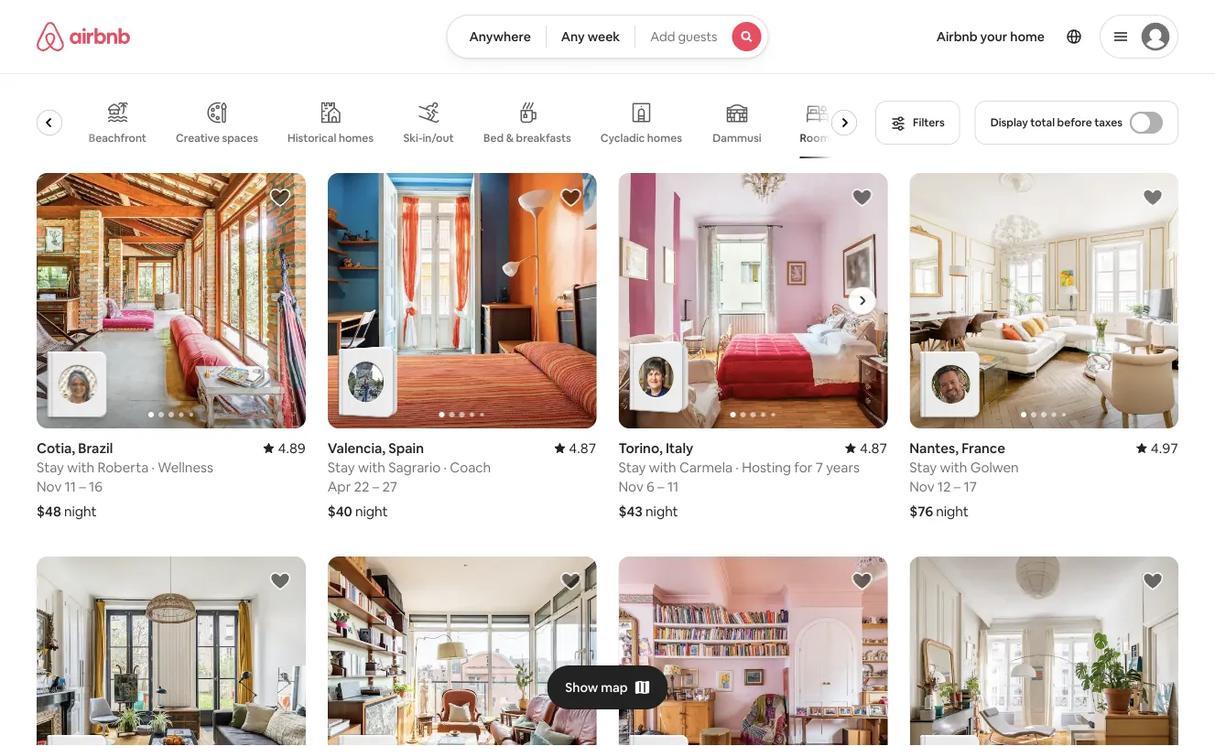 Task type: describe. For each thing, give the bounding box(es) containing it.
27
[[383, 478, 398, 496]]

add to wishlist: nantes, france image
[[1143, 187, 1165, 209]]

filters button
[[876, 101, 961, 145]]

– inside cotia, brazil stay with roberta · wellness nov 11 – 16 $48 night
[[79, 478, 86, 496]]

ski-in/out
[[404, 131, 454, 145]]

italy
[[666, 439, 694, 457]]

stay for stay with roberta
[[37, 459, 64, 477]]

apr
[[328, 478, 351, 496]]

any week button
[[546, 15, 636, 59]]

total
[[1031, 115, 1056, 130]]

bed
[[484, 131, 504, 145]]

wellness
[[158, 459, 213, 477]]

valencia,
[[328, 439, 386, 457]]

breakfasts
[[516, 131, 572, 145]]

4.87 for valencia, spain stay with sagrario · coach apr 22 – 27 $40 night
[[569, 439, 597, 457]]

22
[[354, 478, 370, 496]]

with for valencia,
[[358, 459, 386, 477]]

add to wishlist: lyon, france image
[[1143, 571, 1165, 593]]

airbnb your home
[[937, 28, 1045, 45]]

spain
[[389, 439, 424, 457]]

brazil
[[78, 439, 113, 457]]

carmela
[[680, 459, 733, 477]]

creative spaces
[[176, 131, 258, 145]]

add guests button
[[635, 15, 769, 59]]

week
[[588, 28, 620, 45]]

homes for historical homes
[[339, 131, 374, 145]]

hosting
[[742, 459, 792, 477]]

show
[[566, 680, 599, 696]]

add to wishlist: london, uk image
[[851, 571, 873, 593]]

11 inside torino, italy stay with carmela · hosting for 7 years nov 6 – 11 $43 night
[[668, 478, 679, 496]]

bed & breakfasts
[[484, 131, 572, 145]]

none search field containing anywhere
[[447, 15, 769, 59]]

add to wishlist: lyon, france image
[[269, 571, 291, 593]]

in/out
[[423, 131, 454, 145]]

spaces
[[222, 131, 258, 145]]

taxes
[[1095, 115, 1123, 130]]

nov inside nantes, france stay with golwen nov 12 – 17 $76 night
[[910, 478, 935, 496]]

display
[[991, 115, 1029, 130]]

france
[[962, 439, 1006, 457]]

golwen
[[971, 459, 1020, 477]]

11 inside cotia, brazil stay with roberta · wellness nov 11 – 16 $48 night
[[65, 478, 76, 496]]

stay inside nantes, france stay with golwen nov 12 – 17 $76 night
[[910, 459, 937, 477]]

4.87 out of 5 average rating image
[[555, 439, 597, 457]]

airbnb your home link
[[926, 17, 1056, 56]]

add
[[651, 28, 676, 45]]

add guests
[[651, 28, 718, 45]]

guests
[[678, 28, 718, 45]]

add to wishlist: milan, italy image
[[560, 571, 582, 593]]

creative
[[176, 131, 220, 145]]

airbnb
[[937, 28, 978, 45]]

group containing historical homes
[[8, 87, 865, 159]]

– inside torino, italy stay with carmela · hosting for 7 years nov 6 – 11 $43 night
[[658, 478, 665, 496]]

cycladic
[[601, 131, 645, 145]]

7
[[816, 459, 824, 477]]

filters
[[914, 115, 945, 130]]

roberta
[[98, 459, 149, 477]]

· for sagrario
[[444, 459, 447, 477]]

4.89
[[278, 439, 306, 457]]

nantes,
[[910, 439, 959, 457]]

4.89 out of 5 average rating image
[[263, 439, 306, 457]]

night inside torino, italy stay with carmela · hosting for 7 years nov 6 – 11 $43 night
[[646, 503, 679, 520]]

$43
[[619, 503, 643, 520]]

nantes, france stay with golwen nov 12 – 17 $76 night
[[910, 439, 1020, 520]]

profile element
[[791, 0, 1179, 73]]

$76
[[910, 503, 934, 520]]

night inside valencia, spain stay with sagrario · coach apr 22 – 27 $40 night
[[355, 503, 388, 520]]

historical homes
[[288, 131, 374, 145]]

6
[[647, 478, 655, 496]]

home
[[1011, 28, 1045, 45]]



Task type: vqa. For each thing, say whether or not it's contained in the screenshot.
Resolution
no



Task type: locate. For each thing, give the bounding box(es) containing it.
3 night from the left
[[646, 503, 679, 520]]

1 horizontal spatial nov
[[619, 478, 644, 496]]

1 – from the left
[[79, 478, 86, 496]]

1 11 from the left
[[65, 478, 76, 496]]

&
[[506, 131, 514, 145]]

stay up the apr
[[328, 459, 355, 477]]

1 horizontal spatial ·
[[444, 459, 447, 477]]

for
[[795, 459, 813, 477]]

anywhere button
[[447, 15, 547, 59]]

night down 6
[[646, 503, 679, 520]]

nov left 12
[[910, 478, 935, 496]]

2 nov from the left
[[619, 478, 644, 496]]

0 horizontal spatial 11
[[65, 478, 76, 496]]

stay inside valencia, spain stay with sagrario · coach apr 22 – 27 $40 night
[[328, 459, 355, 477]]

– left 27
[[373, 478, 380, 496]]

1 stay from the left
[[37, 459, 64, 477]]

2 11 from the left
[[668, 478, 679, 496]]

sagrario
[[389, 459, 441, 477]]

1 nov from the left
[[37, 478, 62, 496]]

rooms
[[800, 131, 836, 145]]

nov left 6
[[619, 478, 644, 496]]

night
[[64, 503, 97, 520], [355, 503, 388, 520], [646, 503, 679, 520], [937, 503, 969, 520]]

stay down nantes,
[[910, 459, 937, 477]]

with inside cotia, brazil stay with roberta · wellness nov 11 – 16 $48 night
[[67, 459, 95, 477]]

2 with from the left
[[358, 459, 386, 477]]

night inside nantes, france stay with golwen nov 12 – 17 $76 night
[[937, 503, 969, 520]]

with down "brazil"
[[67, 459, 95, 477]]

4.87 for torino, italy stay with carmela · hosting for 7 years nov 6 – 11 $43 night
[[860, 439, 888, 457]]

night down 16
[[64, 503, 97, 520]]

4.87 up years
[[860, 439, 888, 457]]

0 horizontal spatial ·
[[152, 459, 155, 477]]

· for roberta
[[152, 459, 155, 477]]

2 – from the left
[[373, 478, 380, 496]]

· inside valencia, spain stay with sagrario · coach apr 22 – 27 $40 night
[[444, 459, 447, 477]]

3 – from the left
[[658, 478, 665, 496]]

with for cotia,
[[67, 459, 95, 477]]

1 horizontal spatial 11
[[668, 478, 679, 496]]

stay for stay with carmela
[[619, 459, 646, 477]]

– left 16
[[79, 478, 86, 496]]

with inside torino, italy stay with carmela · hosting for 7 years nov 6 – 11 $43 night
[[649, 459, 677, 477]]

1 night from the left
[[64, 503, 97, 520]]

–
[[79, 478, 86, 496], [373, 478, 380, 496], [658, 478, 665, 496], [955, 478, 961, 496]]

11 right 6
[[668, 478, 679, 496]]

– inside valencia, spain stay with sagrario · coach apr 22 – 27 $40 night
[[373, 478, 380, 496]]

0 horizontal spatial nov
[[37, 478, 62, 496]]

1 horizontal spatial homes
[[648, 131, 683, 145]]

add to wishlist: torino, italy image
[[851, 187, 873, 209]]

3 stay from the left
[[619, 459, 646, 477]]

years
[[827, 459, 860, 477]]

· left hosting
[[736, 459, 739, 477]]

any
[[561, 28, 585, 45]]

0 horizontal spatial homes
[[339, 131, 374, 145]]

4.87
[[569, 439, 597, 457], [860, 439, 888, 457]]

show map button
[[547, 666, 669, 710]]

with for nantes,
[[940, 459, 968, 477]]

1 4.87 from the left
[[569, 439, 597, 457]]

4 night from the left
[[937, 503, 969, 520]]

4.87 out of 5 average rating image
[[846, 439, 888, 457]]

with inside valencia, spain stay with sagrario · coach apr 22 – 27 $40 night
[[358, 459, 386, 477]]

3 · from the left
[[736, 459, 739, 477]]

1 · from the left
[[152, 459, 155, 477]]

with up 6
[[649, 459, 677, 477]]

your
[[981, 28, 1008, 45]]

– right 6
[[658, 478, 665, 496]]

4.97
[[1152, 439, 1179, 457]]

nov inside cotia, brazil stay with roberta · wellness nov 11 – 16 $48 night
[[37, 478, 62, 496]]

torino,
[[619, 439, 663, 457]]

stay
[[37, 459, 64, 477], [328, 459, 355, 477], [619, 459, 646, 477], [910, 459, 937, 477]]

stay down torino,
[[619, 459, 646, 477]]

with up 22
[[358, 459, 386, 477]]

·
[[152, 459, 155, 477], [444, 459, 447, 477], [736, 459, 739, 477]]

homes right the "cycladic"
[[648, 131, 683, 145]]

homes right 'historical'
[[339, 131, 374, 145]]

$48
[[37, 503, 61, 520]]

16
[[89, 478, 103, 496]]

homes
[[339, 131, 374, 145], [648, 131, 683, 145]]

cycladic homes
[[601, 131, 683, 145]]

1 horizontal spatial 4.87
[[860, 439, 888, 457]]

farms
[[18, 131, 49, 145]]

4.97 out of 5 average rating image
[[1137, 439, 1179, 457]]

add to wishlist: cotia, brazil image
[[269, 187, 291, 209]]

2 · from the left
[[444, 459, 447, 477]]

group
[[8, 87, 865, 159], [37, 173, 306, 429], [328, 173, 597, 429], [619, 173, 888, 429], [910, 173, 1179, 429], [37, 557, 306, 747], [328, 557, 597, 747], [619, 557, 888, 747], [910, 557, 1179, 747]]

2 night from the left
[[355, 503, 388, 520]]

coach
[[450, 459, 491, 477]]

$40
[[328, 503, 353, 520]]

· inside cotia, brazil stay with roberta · wellness nov 11 – 16 $48 night
[[152, 459, 155, 477]]

2 horizontal spatial nov
[[910, 478, 935, 496]]

valencia, spain stay with sagrario · coach apr 22 – 27 $40 night
[[328, 439, 491, 520]]

2 stay from the left
[[328, 459, 355, 477]]

· left coach
[[444, 459, 447, 477]]

0 horizontal spatial 4.87
[[569, 439, 597, 457]]

any week
[[561, 28, 620, 45]]

4.87 left torino,
[[569, 439, 597, 457]]

– inside nantes, france stay with golwen nov 12 – 17 $76 night
[[955, 478, 961, 496]]

11
[[65, 478, 76, 496], [668, 478, 679, 496]]

night down 12
[[937, 503, 969, 520]]

· for carmela
[[736, 459, 739, 477]]

3 with from the left
[[649, 459, 677, 477]]

4 with from the left
[[940, 459, 968, 477]]

with up 12
[[940, 459, 968, 477]]

stay inside torino, italy stay with carmela · hosting for 7 years nov 6 – 11 $43 night
[[619, 459, 646, 477]]

2 horizontal spatial ·
[[736, 459, 739, 477]]

– left 17
[[955, 478, 961, 496]]

with for torino,
[[649, 459, 677, 477]]

ski-
[[404, 131, 423, 145]]

4 – from the left
[[955, 478, 961, 496]]

3 nov from the left
[[910, 478, 935, 496]]

show map
[[566, 680, 628, 696]]

· right roberta
[[152, 459, 155, 477]]

beachfront
[[89, 131, 147, 145]]

stay for stay with sagrario
[[328, 459, 355, 477]]

before
[[1058, 115, 1093, 130]]

display total before taxes
[[991, 115, 1123, 130]]

4 stay from the left
[[910, 459, 937, 477]]

dammusi
[[713, 131, 762, 145]]

night down 22
[[355, 503, 388, 520]]

stay down cotia,
[[37, 459, 64, 477]]

homes for cycladic homes
[[648, 131, 683, 145]]

· inside torino, italy stay with carmela · hosting for 7 years nov 6 – 11 $43 night
[[736, 459, 739, 477]]

17
[[964, 478, 978, 496]]

with inside nantes, france stay with golwen nov 12 – 17 $76 night
[[940, 459, 968, 477]]

12
[[938, 478, 952, 496]]

11 left 16
[[65, 478, 76, 496]]

None search field
[[447, 15, 769, 59]]

2 4.87 from the left
[[860, 439, 888, 457]]

map
[[601, 680, 628, 696]]

nov inside torino, italy stay with carmela · hosting for 7 years nov 6 – 11 $43 night
[[619, 478, 644, 496]]

cotia, brazil stay with roberta · wellness nov 11 – 16 $48 night
[[37, 439, 213, 520]]

historical
[[288, 131, 337, 145]]

nov up $48
[[37, 478, 62, 496]]

stay inside cotia, brazil stay with roberta · wellness nov 11 – 16 $48 night
[[37, 459, 64, 477]]

torino, italy stay with carmela · hosting for 7 years nov 6 – 11 $43 night
[[619, 439, 860, 520]]

nov
[[37, 478, 62, 496], [619, 478, 644, 496], [910, 478, 935, 496]]

1 with from the left
[[67, 459, 95, 477]]

night inside cotia, brazil stay with roberta · wellness nov 11 – 16 $48 night
[[64, 503, 97, 520]]

display total before taxes button
[[975, 101, 1179, 145]]

cotia,
[[37, 439, 75, 457]]

add to wishlist: valencia, spain image
[[560, 187, 582, 209]]

anywhere
[[469, 28, 531, 45]]

with
[[67, 459, 95, 477], [358, 459, 386, 477], [649, 459, 677, 477], [940, 459, 968, 477]]



